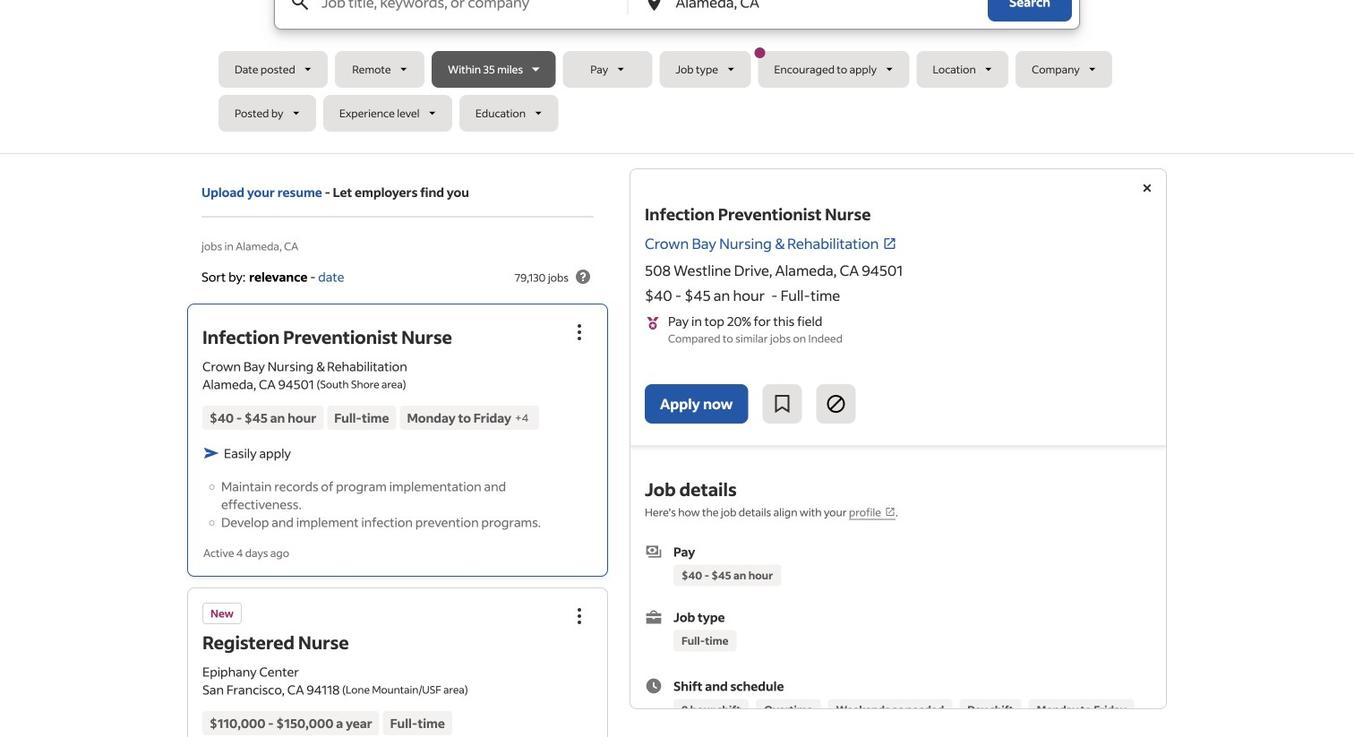 Task type: vqa. For each thing, say whether or not it's contained in the screenshot.
Job actions for Infection Preventionist Nurse is collapsed ICON
yes



Task type: describe. For each thing, give the bounding box(es) containing it.
save this job image
[[772, 393, 793, 415]]

job actions for infection preventionist nurse is collapsed image
[[569, 321, 590, 343]]

help icon image
[[572, 266, 594, 288]]

close job details image
[[1137, 177, 1158, 199]]

Edit location text field
[[672, 0, 952, 29]]

job preferences (opens in a new window) image
[[885, 507, 896, 517]]



Task type: locate. For each thing, give the bounding box(es) containing it.
search: Job title, keywords, or company text field
[[318, 0, 627, 29]]

None search field
[[219, 0, 1136, 139]]

not interested image
[[825, 393, 847, 415]]

crown bay nursing & rehabilitation (opens in a new tab) image
[[883, 236, 897, 251]]

job actions for registered nurse is collapsed image
[[569, 606, 590, 627]]



